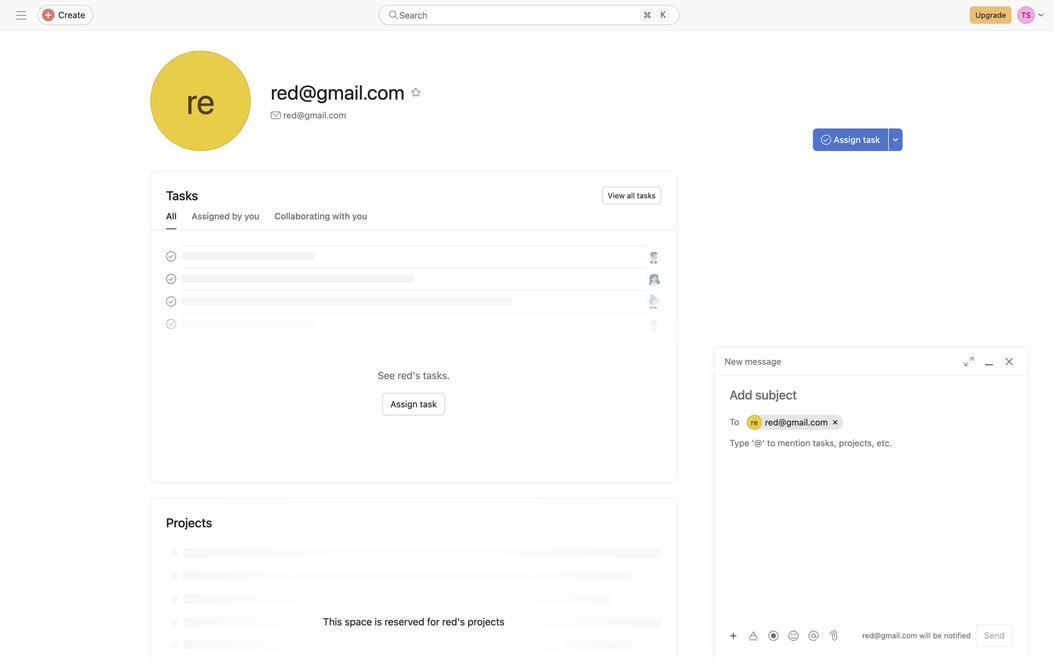 Task type: locate. For each thing, give the bounding box(es) containing it.
red@gmail.com
[[271, 80, 405, 104], [283, 110, 346, 120], [765, 417, 828, 428], [863, 631, 918, 640]]

⌘
[[644, 10, 652, 20]]

red@gmail.com row
[[745, 412, 1013, 433]]

Search tasks, projects, and more text field
[[379, 5, 680, 25]]

you right with at the left of page
[[352, 211, 367, 221]]

1 horizontal spatial task
[[863, 135, 880, 145]]

you right by
[[245, 211, 260, 221]]

record a video image
[[769, 631, 779, 641]]

minimize image
[[985, 357, 995, 367]]

upgrade button
[[970, 6, 1012, 24]]

view
[[608, 191, 625, 200]]

send
[[984, 631, 1005, 641]]

collaborating
[[275, 211, 330, 221]]

1 vertical spatial assign
[[391, 399, 418, 409]]

red's
[[398, 370, 421, 382]]

task left more options image
[[863, 135, 880, 145]]

view all tasks
[[608, 191, 656, 200]]

send button
[[976, 625, 1013, 647]]

0 horizontal spatial you
[[245, 211, 260, 221]]

1 vertical spatial assign task button
[[383, 393, 445, 416]]

assign task button
[[813, 129, 889, 151], [383, 393, 445, 416]]

2 you from the left
[[352, 211, 367, 221]]

assigned by you
[[192, 211, 260, 221]]

you
[[245, 211, 260, 221], [352, 211, 367, 221]]

collaborating with you
[[275, 211, 367, 221]]

1 horizontal spatial assign
[[834, 135, 861, 145]]

0 horizontal spatial assign task
[[391, 399, 437, 409]]

assign left more options image
[[834, 135, 861, 145]]

1 you from the left
[[245, 211, 260, 221]]

more options image
[[892, 136, 900, 144]]

1 horizontal spatial you
[[352, 211, 367, 221]]

assign task button down see red's tasks.
[[383, 393, 445, 416]]

0 vertical spatial assign task
[[834, 135, 880, 145]]

re
[[186, 80, 215, 122], [751, 418, 758, 427]]

formatting image
[[749, 631, 759, 641]]

1 horizontal spatial re
[[751, 418, 758, 427]]

1 horizontal spatial assign task button
[[813, 129, 889, 151]]

assign task left more options image
[[834, 135, 880, 145]]

all
[[166, 211, 177, 221]]

toolbar
[[725, 627, 825, 645]]

assign down the red's
[[391, 399, 418, 409]]

task
[[863, 135, 880, 145], [420, 399, 437, 409]]

assign task down see red's tasks.
[[391, 399, 437, 409]]

assign task
[[834, 135, 880, 145], [391, 399, 437, 409]]

0 vertical spatial re
[[186, 80, 215, 122]]

dialog
[[715, 348, 1028, 658]]

0 horizontal spatial task
[[420, 399, 437, 409]]

assign
[[834, 135, 861, 145], [391, 399, 418, 409]]

assign task button left more options image
[[813, 129, 889, 151]]

k
[[661, 10, 666, 20]]

see
[[378, 370, 395, 382]]

0 vertical spatial assign
[[834, 135, 861, 145]]

tasks tabs tab list
[[151, 209, 677, 230]]

dialog containing new message
[[715, 348, 1028, 658]]

tasks.
[[423, 370, 450, 382]]

tasks
[[637, 191, 656, 200]]

see red's tasks.
[[378, 370, 450, 382]]

you for collaborating with you
[[352, 211, 367, 221]]

0 horizontal spatial assign task button
[[383, 393, 445, 416]]

assigned
[[192, 211, 230, 221]]

None field
[[379, 5, 680, 25]]

0 vertical spatial task
[[863, 135, 880, 145]]

task down tasks.
[[420, 399, 437, 409]]

1 vertical spatial re
[[751, 418, 758, 427]]



Task type: describe. For each thing, give the bounding box(es) containing it.
emoji image
[[789, 631, 799, 641]]

expand popout to full screen image
[[964, 357, 974, 367]]

view all tasks button
[[602, 187, 662, 204]]

with
[[332, 211, 350, 221]]

to
[[730, 417, 740, 427]]

new message
[[725, 356, 782, 367]]

1 horizontal spatial assign task
[[834, 135, 880, 145]]

by
[[232, 211, 242, 221]]

re inside cell
[[751, 418, 758, 427]]

0 vertical spatial assign task button
[[813, 129, 889, 151]]

Add subject text field
[[715, 386, 1028, 404]]

add to starred image
[[411, 87, 421, 97]]

red@gmail.com link
[[283, 108, 346, 122]]

0 horizontal spatial re
[[186, 80, 215, 122]]

1 vertical spatial task
[[420, 399, 437, 409]]

notified
[[944, 631, 971, 640]]

projects
[[166, 515, 212, 530]]

you for assigned by you
[[245, 211, 260, 221]]

tasks
[[166, 188, 198, 203]]

red@gmail.com cell
[[747, 415, 844, 430]]

expand sidebar image
[[16, 10, 26, 20]]

create
[[58, 10, 85, 20]]

will
[[920, 631, 931, 640]]

create button
[[38, 5, 93, 25]]

red@gmail.com inside cell
[[765, 417, 828, 428]]

at mention image
[[809, 631, 819, 641]]

close image
[[1005, 357, 1015, 367]]

all
[[627, 191, 635, 200]]

0 horizontal spatial assign
[[391, 399, 418, 409]]

be
[[933, 631, 942, 640]]

1 vertical spatial assign task
[[391, 399, 437, 409]]

upgrade
[[976, 11, 1006, 19]]

insert an object image
[[730, 632, 737, 640]]

red@gmail.com will be notified
[[863, 631, 971, 640]]



Task type: vqa. For each thing, say whether or not it's contained in the screenshot.
the bottommost inbox.
no



